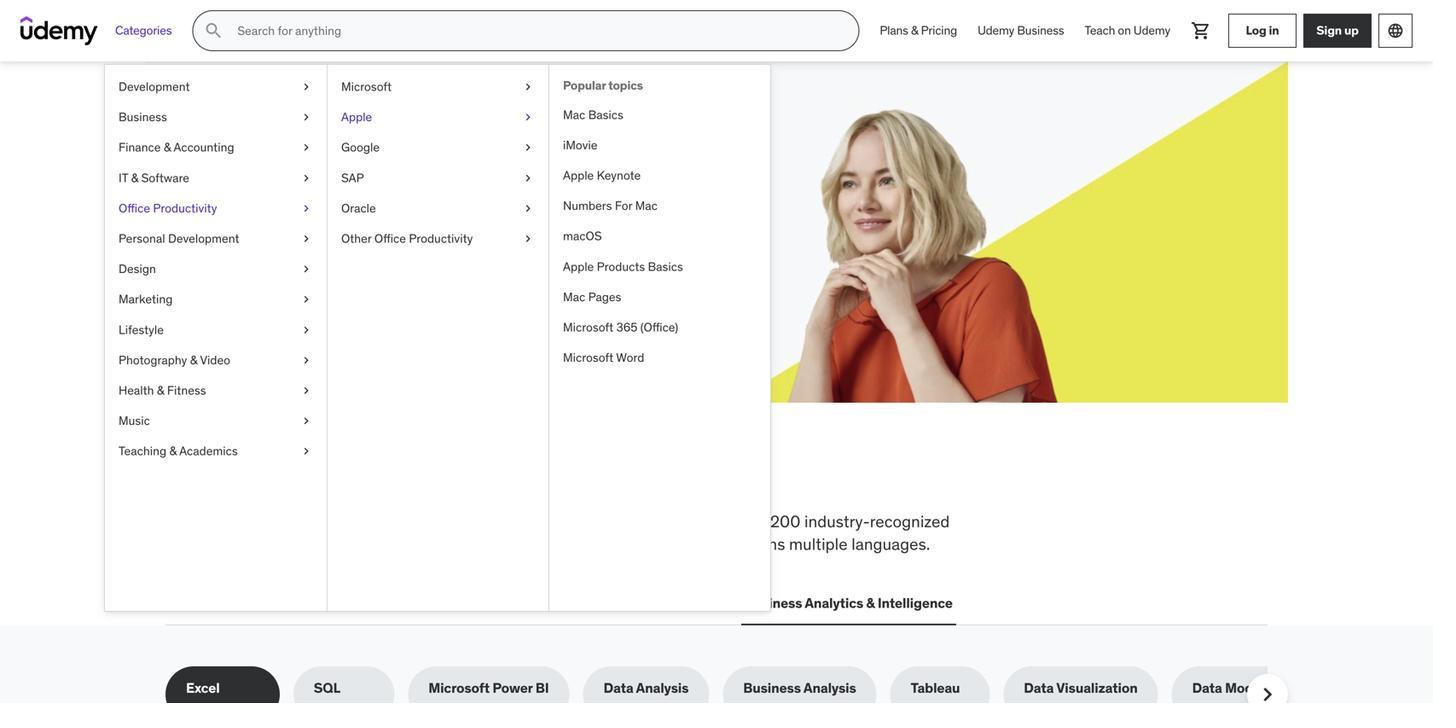 Task type: vqa. For each thing, say whether or not it's contained in the screenshot.
Lifestyle link
yes



Task type: describe. For each thing, give the bounding box(es) containing it.
industry-
[[805, 511, 870, 532]]

mac basics
[[563, 107, 624, 122]]

& for software
[[131, 170, 138, 185]]

apple for apple products basics
[[563, 259, 594, 274]]

lifestyle
[[119, 322, 164, 337]]

productivity inside 'link'
[[409, 231, 473, 246]]

supports
[[353, 534, 417, 554]]

professional
[[521, 534, 609, 554]]

other office productivity
[[341, 231, 473, 246]]

music
[[119, 413, 150, 428]]

udemy business link
[[968, 10, 1075, 51]]

microsoft 365 (office) link
[[550, 312, 771, 343]]

products
[[597, 259, 645, 274]]

log in
[[1246, 23, 1280, 38]]

rounded
[[456, 534, 517, 554]]

xsmall image for teaching & academics
[[300, 443, 313, 460]]

popular
[[563, 78, 606, 93]]

starting
[[450, 178, 500, 195]]

technical
[[423, 511, 489, 532]]

teach on udemy link
[[1075, 10, 1181, 51]]

intelligence
[[878, 595, 953, 612]]

for
[[615, 198, 633, 213]]

xsmall image for microsoft
[[521, 79, 535, 95]]

it for it certifications
[[306, 595, 318, 612]]

teach
[[1085, 23, 1116, 38]]

1 vertical spatial your
[[276, 178, 302, 195]]

business link
[[105, 102, 327, 132]]

submit search image
[[203, 20, 224, 41]]

sign up link
[[1304, 14, 1372, 48]]

office inside 'link'
[[375, 231, 406, 246]]

finance & accounting
[[119, 140, 234, 155]]

business for business analytics & intelligence
[[745, 595, 803, 612]]

science
[[552, 595, 603, 612]]

choose a language image
[[1388, 22, 1405, 39]]

health
[[119, 383, 154, 398]]

business for business
[[119, 109, 167, 125]]

xsmall image for google
[[521, 139, 535, 156]]

future
[[420, 136, 504, 171]]

fitness
[[167, 383, 206, 398]]

1 vertical spatial basics
[[648, 259, 683, 274]]

expand
[[227, 178, 273, 195]]

0 horizontal spatial productivity
[[153, 200, 217, 216]]

xsmall image for it & software
[[300, 170, 313, 186]]

business analytics & intelligence
[[745, 595, 953, 612]]

skills
[[227, 136, 304, 171]]

mac for mac basics
[[563, 107, 586, 122]]

place
[[645, 455, 734, 499]]

xsmall image for other office productivity
[[521, 230, 535, 247]]

& for accounting
[[164, 140, 171, 155]]

xsmall image for marketing
[[300, 291, 313, 308]]

health & fitness link
[[105, 375, 327, 406]]

excel
[[186, 680, 220, 697]]

analytics
[[805, 595, 864, 612]]

recognized
[[870, 511, 950, 532]]

communication button
[[620, 583, 728, 624]]

microsoft for microsoft word
[[563, 350, 614, 365]]

xsmall image for photography & video
[[300, 352, 313, 369]]

xsmall image for apple
[[521, 109, 535, 126]]

marketing link
[[105, 284, 327, 315]]

data for data analysis
[[604, 680, 634, 697]]

skills inside covering critical workplace skills to technical topics, including prep content for over 200 industry-recognized certifications, our catalog supports well-rounded professional development and spans multiple languages.
[[365, 511, 402, 532]]

pages
[[589, 289, 622, 305]]

plans & pricing
[[880, 23, 958, 38]]

topics
[[609, 78, 643, 93]]

office productivity link
[[105, 193, 327, 224]]

macos link
[[550, 221, 771, 252]]

prep
[[615, 511, 648, 532]]

microsoft word
[[563, 350, 645, 365]]

google link
[[328, 132, 549, 163]]

apple products basics link
[[550, 252, 771, 282]]

& for video
[[190, 352, 197, 368]]

data for data science
[[519, 595, 549, 612]]

web development
[[169, 595, 286, 612]]

oracle link
[[328, 193, 549, 224]]

lifestyle link
[[105, 315, 327, 345]]

academics
[[179, 443, 238, 459]]

numbers
[[563, 198, 612, 213]]

design
[[119, 261, 156, 277]]

plans & pricing link
[[870, 10, 968, 51]]

numbers for mac link
[[550, 191, 771, 221]]

photography
[[119, 352, 187, 368]]

apple for apple keynote
[[563, 168, 594, 183]]

well-
[[421, 534, 456, 554]]

data analysis
[[604, 680, 689, 697]]

365
[[617, 320, 638, 335]]

apple keynote
[[563, 168, 641, 183]]

& for academics
[[169, 443, 177, 459]]

finance & accounting link
[[105, 132, 327, 163]]

content
[[652, 511, 708, 532]]

modeling
[[1226, 680, 1285, 697]]

other office productivity link
[[328, 224, 549, 254]]

xsmall image for lifestyle
[[300, 322, 313, 338]]

microsoft 365 (office)
[[563, 320, 679, 335]]

keynote
[[597, 168, 641, 183]]

word
[[616, 350, 645, 365]]

on
[[1118, 23, 1131, 38]]

apple keynote link
[[550, 160, 771, 191]]

xsmall image for design
[[300, 261, 313, 278]]

xsmall image for office productivity
[[300, 200, 313, 217]]

sign
[[1317, 23, 1343, 38]]

teaching & academics
[[119, 443, 238, 459]]

certifications,
[[166, 534, 264, 554]]

plans
[[880, 23, 909, 38]]

15.
[[350, 197, 367, 215]]

microsoft link
[[328, 72, 549, 102]]

other
[[341, 231, 372, 246]]

leadership button
[[425, 583, 502, 624]]

xsmall image for personal development
[[300, 230, 313, 247]]

it for it & software
[[119, 170, 128, 185]]

over
[[736, 511, 767, 532]]

up
[[1345, 23, 1359, 38]]

udemy inside udemy business link
[[978, 23, 1015, 38]]

analysis for data analysis
[[636, 680, 689, 697]]

personal development
[[119, 231, 239, 246]]



Task type: locate. For each thing, give the bounding box(es) containing it.
1 vertical spatial productivity
[[409, 231, 473, 246]]

xsmall image inside other office productivity 'link'
[[521, 230, 535, 247]]

& right health
[[157, 383, 164, 398]]

categories button
[[105, 10, 182, 51]]

sap link
[[328, 163, 549, 193]]

xsmall image for oracle
[[521, 200, 535, 217]]

for up the and
[[712, 511, 732, 532]]

basics
[[589, 107, 624, 122], [648, 259, 683, 274]]

& right finance
[[164, 140, 171, 155]]

0 horizontal spatial it
[[119, 170, 128, 185]]

covering critical workplace skills to technical topics, including prep content for over 200 industry-recognized certifications, our catalog supports well-rounded professional development and spans multiple languages.
[[166, 511, 950, 554]]

data science button
[[516, 583, 606, 624]]

business for business analysis
[[744, 680, 801, 697]]

teaching & academics link
[[105, 436, 327, 467]]

apple link
[[328, 102, 549, 132]]

2 vertical spatial mac
[[563, 289, 586, 305]]

data left science
[[519, 595, 549, 612]]

1 vertical spatial apple
[[563, 168, 594, 183]]

2 udemy from the left
[[1134, 23, 1171, 38]]

xsmall image for music
[[300, 413, 313, 429]]

next image
[[1255, 681, 1282, 703]]

apple down imovie in the top left of the page
[[563, 168, 594, 183]]

development down categories dropdown button
[[119, 79, 190, 94]]

1 vertical spatial development
[[168, 231, 239, 246]]

xsmall image for sap
[[521, 170, 535, 186]]

workplace
[[287, 511, 361, 532]]

1 vertical spatial it
[[306, 595, 318, 612]]

xsmall image inside finance & accounting link
[[300, 139, 313, 156]]

teaching
[[119, 443, 167, 459]]

office productivity
[[119, 200, 217, 216]]

microsoft up google at the left of page
[[341, 79, 392, 94]]

productivity
[[153, 200, 217, 216], [409, 231, 473, 246]]

microsoft left word
[[563, 350, 614, 365]]

xsmall image inside microsoft link
[[521, 79, 535, 95]]

finance
[[119, 140, 161, 155]]

udemy right pricing
[[978, 23, 1015, 38]]

0 vertical spatial office
[[119, 200, 150, 216]]

development inside the web development button
[[201, 595, 286, 612]]

communication
[[623, 595, 724, 612]]

languages.
[[852, 534, 931, 554]]

microsoft for microsoft 365 (office)
[[563, 320, 614, 335]]

topic filters element
[[166, 667, 1306, 703]]

apple for apple
[[341, 109, 372, 125]]

0 vertical spatial productivity
[[153, 200, 217, 216]]

xsmall image inside business link
[[300, 109, 313, 126]]

& for pricing
[[911, 23, 919, 38]]

xsmall image inside music link
[[300, 413, 313, 429]]

xsmall image
[[300, 79, 313, 95], [521, 79, 535, 95], [300, 109, 313, 126], [300, 139, 313, 156], [521, 139, 535, 156], [300, 230, 313, 247], [521, 230, 535, 247], [300, 261, 313, 278], [300, 322, 313, 338], [300, 352, 313, 369], [300, 443, 313, 460]]

0 vertical spatial skills
[[283, 455, 375, 499]]

for inside covering critical workplace skills to technical topics, including prep content for over 200 industry-recognized certifications, our catalog supports well-rounded professional development and spans multiple languages.
[[712, 511, 732, 532]]

udemy right on
[[1134, 23, 1171, 38]]

apple element
[[549, 65, 771, 611]]

$12.99
[[227, 197, 268, 215]]

development for web
[[201, 595, 286, 612]]

pricing
[[921, 23, 958, 38]]

microsoft for microsoft power bi
[[429, 680, 490, 697]]

xsmall image inside the sap link
[[521, 170, 535, 186]]

personal development link
[[105, 224, 327, 254]]

for inside skills for your future expand your potential with a course. starting at just $12.99 through dec 15.
[[309, 136, 348, 171]]

basics inside "link"
[[589, 107, 624, 122]]

xsmall image inside marketing link
[[300, 291, 313, 308]]

business
[[1018, 23, 1065, 38], [119, 109, 167, 125], [745, 595, 803, 612], [744, 680, 801, 697]]

0 vertical spatial mac
[[563, 107, 586, 122]]

1 horizontal spatial productivity
[[409, 231, 473, 246]]

200
[[771, 511, 801, 532]]

basics down popular topics
[[589, 107, 624, 122]]

business analysis
[[744, 680, 857, 697]]

sql
[[314, 680, 341, 697]]

xsmall image inside design link
[[300, 261, 313, 278]]

& left software
[[131, 170, 138, 185]]

data for data visualization
[[1024, 680, 1054, 697]]

numbers for mac
[[563, 198, 658, 213]]

xsmall image for business
[[300, 109, 313, 126]]

tableau
[[911, 680, 960, 697]]

need
[[449, 455, 531, 499]]

1 vertical spatial skills
[[365, 511, 402, 532]]

udemy image
[[20, 16, 98, 45]]

for
[[309, 136, 348, 171], [712, 511, 732, 532]]

microsoft down mac pages
[[563, 320, 614, 335]]

it down finance
[[119, 170, 128, 185]]

1 horizontal spatial for
[[712, 511, 732, 532]]

&
[[911, 23, 919, 38], [164, 140, 171, 155], [131, 170, 138, 185], [190, 352, 197, 368], [157, 383, 164, 398], [169, 443, 177, 459], [867, 595, 875, 612]]

xsmall image inside photography & video link
[[300, 352, 313, 369]]

mac inside "link"
[[563, 107, 586, 122]]

mac left 'pages'
[[563, 289, 586, 305]]

course.
[[403, 178, 447, 195]]

0 horizontal spatial office
[[119, 200, 150, 216]]

productivity up personal development
[[153, 200, 217, 216]]

topics,
[[493, 511, 541, 532]]

data left modeling
[[1193, 680, 1223, 697]]

2 vertical spatial development
[[201, 595, 286, 612]]

xsmall image inside teaching & academics link
[[300, 443, 313, 460]]

mac right for
[[636, 198, 658, 213]]

2 analysis from the left
[[804, 680, 857, 697]]

1 vertical spatial for
[[712, 511, 732, 532]]

power
[[493, 680, 533, 697]]

development for personal
[[168, 231, 239, 246]]

1 vertical spatial in
[[537, 455, 570, 499]]

0 horizontal spatial analysis
[[636, 680, 689, 697]]

0 horizontal spatial for
[[309, 136, 348, 171]]

1 horizontal spatial office
[[375, 231, 406, 246]]

0 vertical spatial in
[[1270, 23, 1280, 38]]

& left video
[[190, 352, 197, 368]]

udemy business
[[978, 23, 1065, 38]]

xsmall image inside apple link
[[521, 109, 535, 126]]

xsmall image inside health & fitness "link"
[[300, 382, 313, 399]]

it certifications
[[306, 595, 408, 612]]

mac basics link
[[550, 100, 771, 130]]

mac up imovie in the top left of the page
[[563, 107, 586, 122]]

google
[[341, 140, 380, 155]]

xsmall image inside oracle link
[[521, 200, 535, 217]]

& right plans
[[911, 23, 919, 38]]

health & fitness
[[119, 383, 206, 398]]

1 vertical spatial mac
[[636, 198, 658, 213]]

xsmall image inside 'personal development' link
[[300, 230, 313, 247]]

(office)
[[641, 320, 679, 335]]

xsmall image inside the lifestyle link
[[300, 322, 313, 338]]

business analytics & intelligence button
[[741, 583, 957, 624]]

xsmall image for finance & accounting
[[300, 139, 313, 156]]

it & software
[[119, 170, 189, 185]]

data for data modeling
[[1193, 680, 1223, 697]]

in
[[1270, 23, 1280, 38], [537, 455, 570, 499]]

analysis for business analysis
[[804, 680, 857, 697]]

1 horizontal spatial udemy
[[1134, 23, 1171, 38]]

1 udemy from the left
[[978, 23, 1015, 38]]

1 horizontal spatial in
[[1270, 23, 1280, 38]]

1 horizontal spatial analysis
[[804, 680, 857, 697]]

microsoft power bi
[[429, 680, 549, 697]]

web
[[169, 595, 198, 612]]

xsmall image inside 'office productivity' link
[[300, 200, 313, 217]]

1 horizontal spatial your
[[354, 136, 415, 171]]

2 vertical spatial apple
[[563, 259, 594, 274]]

potential
[[306, 178, 360, 195]]

for up potential
[[309, 136, 348, 171]]

productivity down oracle link
[[409, 231, 473, 246]]

1 horizontal spatial it
[[306, 595, 318, 612]]

0 vertical spatial for
[[309, 136, 348, 171]]

development inside 'personal development' link
[[168, 231, 239, 246]]

0 horizontal spatial in
[[537, 455, 570, 499]]

microsoft left the power
[[429, 680, 490, 697]]

in up including
[[537, 455, 570, 499]]

xsmall image inside the 'google' "link"
[[521, 139, 535, 156]]

development inside the development link
[[119, 79, 190, 94]]

in right log
[[1270, 23, 1280, 38]]

udemy inside teach on udemy link
[[1134, 23, 1171, 38]]

shopping cart with 0 items image
[[1191, 20, 1212, 41]]

with
[[363, 178, 389, 195]]

& inside 'button'
[[867, 595, 875, 612]]

web development button
[[166, 583, 289, 624]]

xsmall image inside the development link
[[300, 79, 313, 95]]

xsmall image inside it & software link
[[300, 170, 313, 186]]

development down 'office productivity' link
[[168, 231, 239, 246]]

the
[[222, 455, 276, 499]]

data right "bi"
[[604, 680, 634, 697]]

microsoft inside "topic filters" element
[[429, 680, 490, 697]]

udemy
[[978, 23, 1015, 38], [1134, 23, 1171, 38]]

1 analysis from the left
[[636, 680, 689, 697]]

0 vertical spatial your
[[354, 136, 415, 171]]

0 vertical spatial development
[[119, 79, 190, 94]]

0 horizontal spatial your
[[276, 178, 302, 195]]

& right analytics
[[867, 595, 875, 612]]

popular topics
[[563, 78, 643, 93]]

development right web
[[201, 595, 286, 612]]

it certifications button
[[303, 583, 411, 624]]

your up through at the left
[[276, 178, 302, 195]]

xsmall image for health & fitness
[[300, 382, 313, 399]]

bi
[[536, 680, 549, 697]]

just
[[518, 178, 541, 195]]

office up personal
[[119, 200, 150, 216]]

to
[[405, 511, 420, 532]]

apple down macos
[[563, 259, 594, 274]]

data inside button
[[519, 595, 549, 612]]

one
[[577, 455, 638, 499]]

photography & video link
[[105, 345, 327, 375]]

imovie
[[563, 137, 598, 153]]

basics down macos 'link'
[[648, 259, 683, 274]]

business inside "topic filters" element
[[744, 680, 801, 697]]

it inside button
[[306, 595, 318, 612]]

0 vertical spatial it
[[119, 170, 128, 185]]

video
[[200, 352, 230, 368]]

apple
[[341, 109, 372, 125], [563, 168, 594, 183], [563, 259, 594, 274]]

apple up google at the left of page
[[341, 109, 372, 125]]

including
[[545, 511, 611, 532]]

skills up supports
[[365, 511, 402, 532]]

your up with
[[354, 136, 415, 171]]

xsmall image
[[521, 109, 535, 126], [300, 170, 313, 186], [521, 170, 535, 186], [300, 200, 313, 217], [521, 200, 535, 217], [300, 291, 313, 308], [300, 382, 313, 399], [300, 413, 313, 429]]

0 horizontal spatial udemy
[[978, 23, 1015, 38]]

visualization
[[1057, 680, 1138, 697]]

catalog
[[295, 534, 349, 554]]

microsoft for microsoft
[[341, 79, 392, 94]]

office right 'other'
[[375, 231, 406, 246]]

1 vertical spatial office
[[375, 231, 406, 246]]

data left visualization at the right bottom of page
[[1024, 680, 1054, 697]]

1 horizontal spatial basics
[[648, 259, 683, 274]]

in inside log in link
[[1270, 23, 1280, 38]]

you
[[381, 455, 442, 499]]

0 vertical spatial apple
[[341, 109, 372, 125]]

0 vertical spatial basics
[[589, 107, 624, 122]]

through
[[271, 197, 320, 215]]

at
[[503, 178, 515, 195]]

microsoft
[[341, 79, 392, 94], [563, 320, 614, 335], [563, 350, 614, 365], [429, 680, 490, 697]]

0 horizontal spatial basics
[[589, 107, 624, 122]]

& for fitness
[[157, 383, 164, 398]]

it left certifications
[[306, 595, 318, 612]]

log
[[1246, 23, 1267, 38]]

Search for anything text field
[[234, 16, 838, 45]]

apple products basics
[[563, 259, 683, 274]]

marketing
[[119, 292, 173, 307]]

data
[[519, 595, 549, 612], [604, 680, 634, 697], [1024, 680, 1054, 697], [1193, 680, 1223, 697]]

& inside "link"
[[157, 383, 164, 398]]

business inside 'button'
[[745, 595, 803, 612]]

xsmall image for development
[[300, 79, 313, 95]]

spans
[[743, 534, 786, 554]]

& right teaching
[[169, 443, 177, 459]]

log in link
[[1229, 14, 1297, 48]]

skills up workplace
[[283, 455, 375, 499]]

mac for mac pages
[[563, 289, 586, 305]]

all
[[166, 455, 216, 499]]

software
[[141, 170, 189, 185]]



